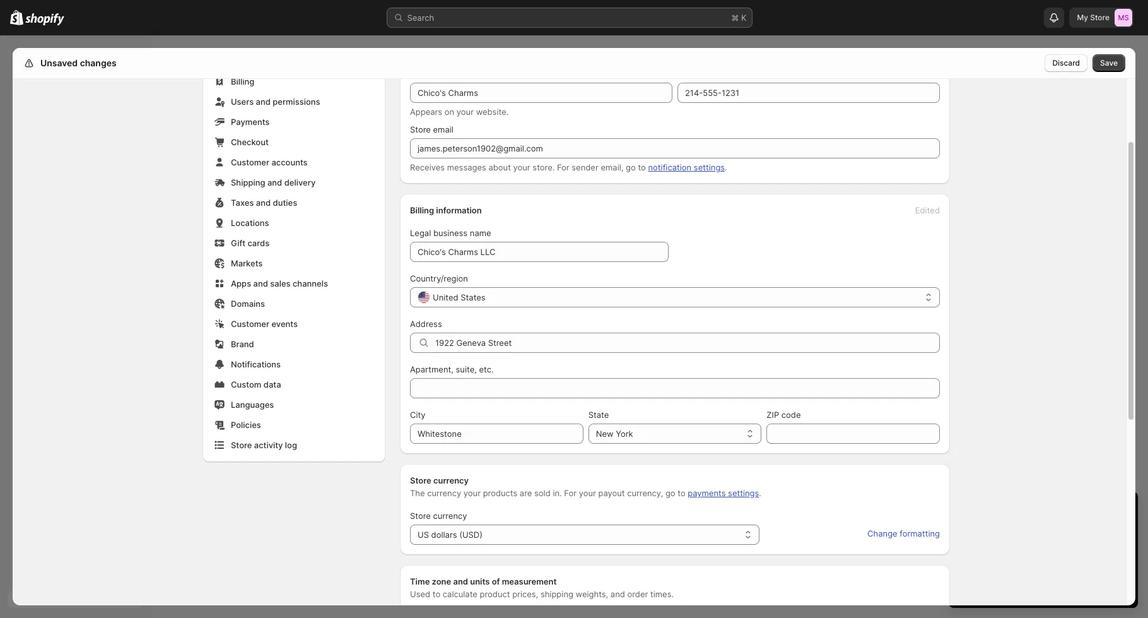 Task type: locate. For each thing, give the bounding box(es) containing it.
store activity log link
[[211, 436, 378, 454]]

checkout link
[[211, 133, 378, 151]]

customer down 'domains'
[[231, 319, 270, 329]]

name up on on the left top of the page
[[433, 69, 455, 79]]

and up calculate at the left bottom of page
[[454, 576, 468, 586]]

currency
[[434, 475, 469, 485], [428, 488, 462, 498], [433, 511, 467, 521]]

1 horizontal spatial go
[[666, 488, 676, 498]]

delivery
[[285, 177, 316, 187]]

custom data link
[[211, 376, 378, 393]]

store email
[[410, 124, 454, 134]]

customer
[[231, 157, 270, 167], [231, 319, 270, 329]]

order
[[628, 589, 649, 599]]

payments settings link
[[688, 488, 760, 498]]

to down zone at the left of page
[[433, 589, 441, 599]]

sold
[[535, 488, 551, 498]]

for right store.
[[557, 162, 570, 172]]

dialog
[[1141, 48, 1149, 605]]

and inside the shipping and delivery link
[[268, 177, 282, 187]]

0 vertical spatial settings
[[694, 162, 725, 172]]

change formatting button
[[861, 525, 948, 542]]

notification settings link
[[649, 162, 725, 172]]

0 vertical spatial billing
[[231, 76, 255, 86]]

your left store.
[[514, 162, 531, 172]]

shipping
[[541, 589, 574, 599]]

us
[[418, 530, 429, 540]]

k
[[742, 13, 747, 23]]

website.
[[476, 107, 509, 117]]

notifications
[[231, 359, 281, 369]]

billing up legal
[[410, 205, 434, 215]]

time zone and units of measurement used to calculate product prices, shipping weights, and order times.
[[410, 576, 674, 599]]

events
[[272, 319, 298, 329]]

1 vertical spatial currency
[[428, 488, 462, 498]]

currency for store currency
[[433, 511, 467, 521]]

billing link
[[211, 73, 378, 90]]

payments
[[688, 488, 726, 498]]

2 customer from the top
[[231, 319, 270, 329]]

measurement
[[502, 576, 557, 586]]

united states image
[[417, 292, 432, 303]]

for
[[557, 162, 570, 172], [565, 488, 577, 498]]

and inside users and permissions link
[[256, 97, 271, 107]]

0 vertical spatial customer
[[231, 157, 270, 167]]

and right "users"
[[256, 97, 271, 107]]

locations link
[[211, 214, 378, 232]]

1 vertical spatial settings
[[729, 488, 760, 498]]

york
[[616, 429, 634, 439]]

new york
[[596, 429, 634, 439]]

zip code
[[767, 410, 801, 420]]

2 vertical spatial currency
[[433, 511, 467, 521]]

currency,
[[628, 488, 664, 498]]

1 horizontal spatial settings
[[729, 488, 760, 498]]

my store image
[[1116, 9, 1133, 27]]

store.
[[533, 162, 555, 172]]

0 vertical spatial name
[[433, 69, 455, 79]]

store up appears
[[410, 69, 431, 79]]

go right email, on the right of page
[[626, 162, 636, 172]]

go right currency,
[[666, 488, 676, 498]]

0 vertical spatial .
[[725, 162, 728, 172]]

1 vertical spatial .
[[760, 488, 762, 498]]

1 customer from the top
[[231, 157, 270, 167]]

brand
[[231, 339, 254, 349]]

store right my
[[1091, 13, 1110, 22]]

channels
[[293, 278, 328, 289]]

Apartment, suite, etc. text field
[[410, 378, 941, 398]]

to left the notification
[[639, 162, 646, 172]]

1 vertical spatial go
[[666, 488, 676, 498]]

. right payments
[[760, 488, 762, 498]]

go
[[626, 162, 636, 172], [666, 488, 676, 498]]

custom
[[231, 379, 262, 390]]

0 horizontal spatial shopify image
[[10, 10, 24, 25]]

custom data
[[231, 379, 281, 390]]

for right in.
[[565, 488, 577, 498]]

and for duties
[[256, 198, 271, 208]]

billing up "users"
[[231, 76, 255, 86]]

customer for customer accounts
[[231, 157, 270, 167]]

0 horizontal spatial to
[[433, 589, 441, 599]]

to left payments
[[678, 488, 686, 498]]

1 horizontal spatial to
[[639, 162, 646, 172]]

payments
[[231, 117, 270, 127]]

sales
[[270, 278, 291, 289]]

taxes and duties link
[[211, 194, 378, 211]]

1 horizontal spatial .
[[760, 488, 762, 498]]

0 horizontal spatial go
[[626, 162, 636, 172]]

1 vertical spatial billing
[[410, 205, 434, 215]]

customer accounts
[[231, 157, 308, 167]]

log
[[285, 440, 297, 450]]

0 vertical spatial to
[[639, 162, 646, 172]]

and right the taxes
[[256, 198, 271, 208]]

0 horizontal spatial name
[[433, 69, 455, 79]]

and for permissions
[[256, 97, 271, 107]]

store left "phone"
[[678, 69, 699, 79]]

. inside store currency the currency your products are sold in. for your payout currency, go to payments settings .
[[760, 488, 762, 498]]

city
[[410, 410, 426, 420]]

save
[[1101, 58, 1119, 68]]

0 vertical spatial currency
[[434, 475, 469, 485]]

apartment,
[[410, 364, 454, 374]]

1 vertical spatial to
[[678, 488, 686, 498]]

store currency the currency your products are sold in. for your payout currency, go to payments settings .
[[410, 475, 762, 498]]

product
[[480, 589, 510, 599]]

legal
[[410, 228, 431, 238]]

store down policies
[[231, 440, 252, 450]]

receives messages about your store. for sender email, go to notification settings .
[[410, 162, 728, 172]]

store down appears
[[410, 124, 431, 134]]

go inside store currency the currency your products are sold in. for your payout currency, go to payments settings .
[[666, 488, 676, 498]]

brand link
[[211, 335, 378, 353]]

store inside store currency the currency your products are sold in. for your payout currency, go to payments settings .
[[410, 475, 432, 485]]

change formatting
[[868, 528, 941, 539]]

customer events link
[[211, 315, 378, 333]]

store up us
[[410, 511, 431, 521]]

2 vertical spatial to
[[433, 589, 441, 599]]

name right business
[[470, 228, 492, 238]]

suite,
[[456, 364, 477, 374]]

and for sales
[[254, 278, 268, 289]]

languages link
[[211, 396, 378, 414]]

0 vertical spatial for
[[557, 162, 570, 172]]

0 horizontal spatial settings
[[694, 162, 725, 172]]

1 vertical spatial customer
[[231, 319, 270, 329]]

domains link
[[211, 295, 378, 312]]

search
[[408, 13, 434, 23]]

and inside apps and sales channels link
[[254, 278, 268, 289]]

data
[[264, 379, 281, 390]]

0 vertical spatial go
[[626, 162, 636, 172]]

policies link
[[211, 416, 378, 434]]

0 horizontal spatial billing
[[231, 76, 255, 86]]

customer down checkout
[[231, 157, 270, 167]]

⌘
[[732, 13, 739, 23]]

settings down store email text box
[[694, 162, 725, 172]]

and right apps
[[254, 278, 268, 289]]

settings right payments
[[729, 488, 760, 498]]

and inside taxes and duties link
[[256, 198, 271, 208]]

store for store phone
[[678, 69, 699, 79]]

country/region
[[410, 273, 468, 283]]

are
[[520, 488, 532, 498]]

to inside time zone and units of measurement used to calculate product prices, shipping weights, and order times.
[[433, 589, 441, 599]]

phone
[[701, 69, 725, 79]]

2 horizontal spatial to
[[678, 488, 686, 498]]

currency for store currency the currency your products are sold in. for your payout currency, go to payments settings .
[[434, 475, 469, 485]]

1 horizontal spatial name
[[470, 228, 492, 238]]

.
[[725, 162, 728, 172], [760, 488, 762, 498]]

shopify image
[[10, 10, 24, 25], [25, 13, 65, 26]]

and down customer accounts
[[268, 177, 282, 187]]

store phone
[[678, 69, 725, 79]]

legal business name
[[410, 228, 492, 238]]

1 horizontal spatial billing
[[410, 205, 434, 215]]

about
[[489, 162, 511, 172]]

store for store currency
[[410, 511, 431, 521]]

1 vertical spatial name
[[470, 228, 492, 238]]

united
[[433, 292, 459, 302]]

settings dialog
[[13, 0, 1136, 618]]

1 vertical spatial for
[[565, 488, 577, 498]]

settings
[[694, 162, 725, 172], [729, 488, 760, 498]]

store up the
[[410, 475, 432, 485]]

name
[[433, 69, 455, 79], [470, 228, 492, 238]]

gift cards link
[[211, 234, 378, 252]]

0 horizontal spatial .
[[725, 162, 728, 172]]

billing information
[[410, 205, 482, 215]]

settings inside store currency the currency your products are sold in. for your payout currency, go to payments settings .
[[729, 488, 760, 498]]

. down store email text box
[[725, 162, 728, 172]]

apartment, suite, etc.
[[410, 364, 494, 374]]



Task type: describe. For each thing, give the bounding box(es) containing it.
cards
[[248, 238, 270, 248]]

locations
[[231, 218, 269, 228]]

email
[[433, 124, 454, 134]]

City text field
[[410, 424, 584, 444]]

zone
[[432, 576, 452, 586]]

business
[[434, 228, 468, 238]]

change
[[868, 528, 898, 539]]

store for store currency the currency your products are sold in. for your payout currency, go to payments settings .
[[410, 475, 432, 485]]

gift
[[231, 238, 246, 248]]

payments link
[[211, 113, 378, 131]]

receives
[[410, 162, 445, 172]]

1 horizontal spatial shopify image
[[25, 13, 65, 26]]

shipping and delivery
[[231, 177, 316, 187]]

settings
[[38, 57, 74, 68]]

messages
[[447, 162, 487, 172]]

notification
[[649, 162, 692, 172]]

ZIP code text field
[[767, 424, 941, 444]]

unsaved changes
[[40, 57, 117, 68]]

taxes and duties
[[231, 198, 297, 208]]

appears
[[410, 107, 443, 117]]

dollars
[[432, 530, 457, 540]]

store for store email
[[410, 124, 431, 134]]

united states
[[433, 292, 486, 302]]

apps
[[231, 278, 251, 289]]

weights,
[[576, 589, 609, 599]]

changes
[[80, 57, 117, 68]]

checkout
[[231, 137, 269, 147]]

save button
[[1093, 54, 1126, 72]]

to inside store currency the currency your products are sold in. for your payout currency, go to payments settings .
[[678, 488, 686, 498]]

Store email text field
[[410, 138, 941, 158]]

discard button
[[1046, 54, 1088, 72]]

customer events
[[231, 319, 298, 329]]

Store phone text field
[[678, 83, 941, 103]]

Store name text field
[[410, 83, 673, 103]]

and left order
[[611, 589, 626, 599]]

used
[[410, 589, 431, 599]]

calculate
[[443, 589, 478, 599]]

your left payout
[[579, 488, 596, 498]]

Address text field
[[436, 333, 941, 353]]

in.
[[553, 488, 562, 498]]

formatting
[[900, 528, 941, 539]]

times.
[[651, 589, 674, 599]]

on
[[445, 107, 455, 117]]

and for delivery
[[268, 177, 282, 187]]

store activity log
[[231, 440, 297, 450]]

states
[[461, 292, 486, 302]]

prices,
[[513, 589, 539, 599]]

gift cards
[[231, 238, 270, 248]]

customer for customer events
[[231, 319, 270, 329]]

your trial just started element
[[949, 525, 1139, 608]]

products
[[483, 488, 518, 498]]

your left products
[[464, 488, 481, 498]]

time
[[410, 576, 430, 586]]

etc.
[[479, 364, 494, 374]]

markets
[[231, 258, 263, 268]]

store for store name
[[410, 69, 431, 79]]

store name
[[410, 69, 455, 79]]

address
[[410, 319, 442, 329]]

for inside store currency the currency your products are sold in. for your payout currency, go to payments settings .
[[565, 488, 577, 498]]

billing for billing information
[[410, 205, 434, 215]]

the
[[410, 488, 425, 498]]

customer accounts link
[[211, 153, 378, 171]]

apps and sales channels link
[[211, 275, 378, 292]]

shipping and delivery link
[[211, 174, 378, 191]]

us dollars (usd)
[[418, 530, 483, 540]]

discard
[[1053, 58, 1081, 68]]

policies
[[231, 420, 261, 430]]

billing for billing
[[231, 76, 255, 86]]

users
[[231, 97, 254, 107]]

notifications link
[[211, 355, 378, 373]]

your right on on the left top of the page
[[457, 107, 474, 117]]

state
[[589, 410, 609, 420]]

activity
[[254, 440, 283, 450]]

domains
[[231, 299, 265, 309]]

taxes
[[231, 198, 254, 208]]

sender
[[572, 162, 599, 172]]

markets link
[[211, 254, 378, 272]]

of
[[492, 576, 500, 586]]

Legal business name text field
[[410, 242, 669, 262]]

(usd)
[[460, 530, 483, 540]]

accounts
[[272, 157, 308, 167]]

unsaved
[[40, 57, 78, 68]]

appears on your website.
[[410, 107, 509, 117]]

users and permissions link
[[211, 93, 378, 110]]

store for store activity log
[[231, 440, 252, 450]]

my
[[1078, 13, 1089, 22]]

units
[[470, 576, 490, 586]]

apps and sales channels
[[231, 278, 328, 289]]

payout
[[599, 488, 625, 498]]



Task type: vqa. For each thing, say whether or not it's contained in the screenshot.
topmost the go
yes



